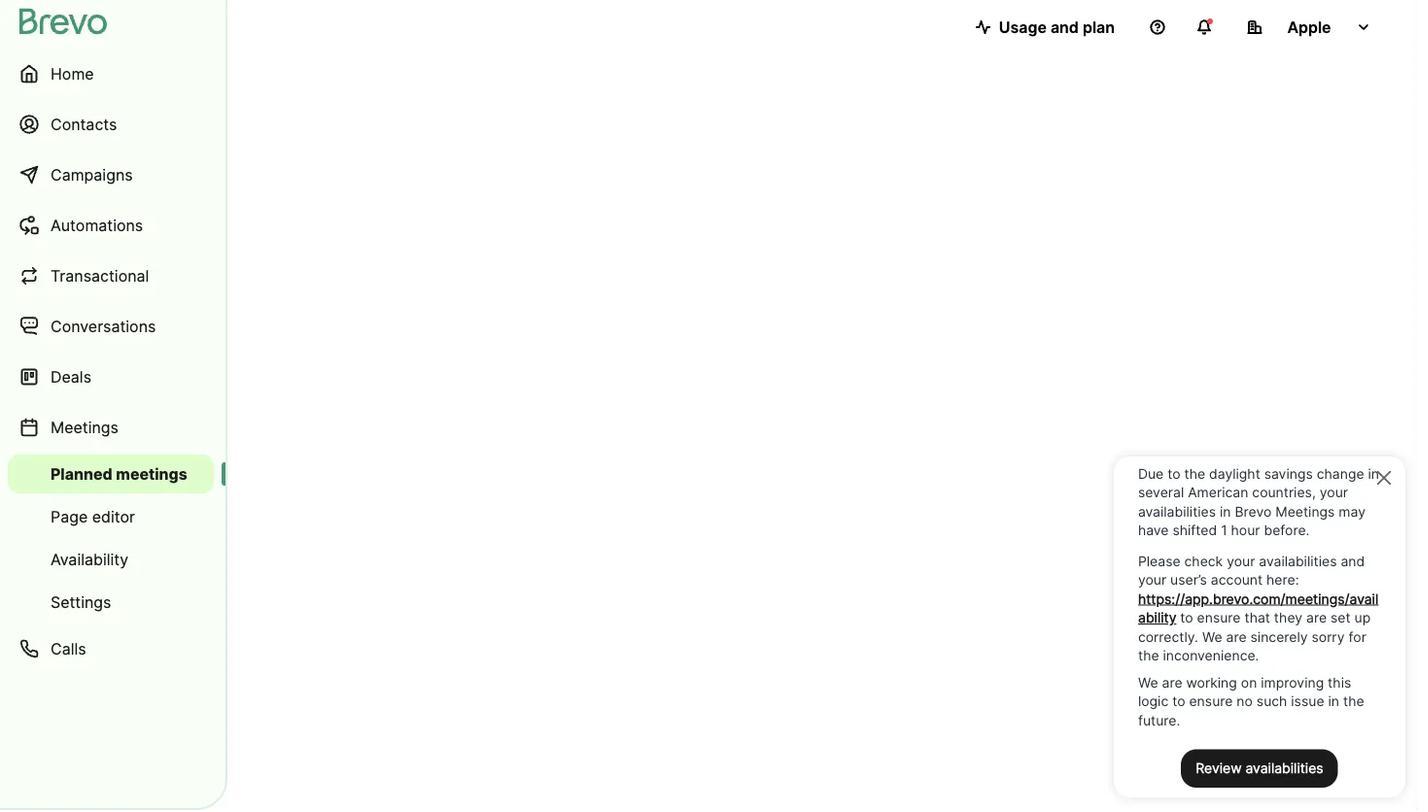 Task type: describe. For each thing, give the bounding box(es) containing it.
planned meetings link
[[8, 455, 214, 494]]

calls
[[51, 640, 86, 658]]

apple
[[1287, 17, 1331, 36]]

home
[[51, 64, 94, 83]]

automations link
[[8, 202, 214, 249]]

home link
[[8, 51, 214, 97]]

plan
[[1083, 17, 1115, 36]]

planned meetings
[[51, 465, 187, 484]]

meetings
[[116, 465, 187, 484]]

campaigns
[[51, 165, 133, 184]]

apple button
[[1231, 8, 1387, 47]]

planned
[[51, 465, 112, 484]]

page editor
[[51, 507, 135, 526]]

meetings link
[[8, 404, 214, 451]]

and
[[1051, 17, 1079, 36]]

campaigns link
[[8, 152, 214, 198]]

settings link
[[8, 583, 214, 622]]

transactional link
[[8, 253, 214, 299]]



Task type: locate. For each thing, give the bounding box(es) containing it.
conversations link
[[8, 303, 214, 350]]

deals
[[51, 367, 91, 386]]

automations
[[51, 216, 143, 235]]

contacts
[[51, 115, 117, 134]]

availability
[[51, 550, 128, 569]]

usage and plan button
[[960, 8, 1130, 47]]

page
[[51, 507, 88, 526]]

deals link
[[8, 354, 214, 400]]

usage and plan
[[999, 17, 1115, 36]]

editor
[[92, 507, 135, 526]]

page editor link
[[8, 498, 214, 537]]

meetings
[[51, 418, 119, 437]]

usage
[[999, 17, 1047, 36]]

availability link
[[8, 540, 214, 579]]

calls link
[[8, 626, 214, 673]]

conversations
[[51, 317, 156, 336]]

transactional
[[51, 266, 149, 285]]

settings
[[51, 593, 111, 612]]

contacts link
[[8, 101, 214, 148]]



Task type: vqa. For each thing, say whether or not it's contained in the screenshot.
Planned meetings link
yes



